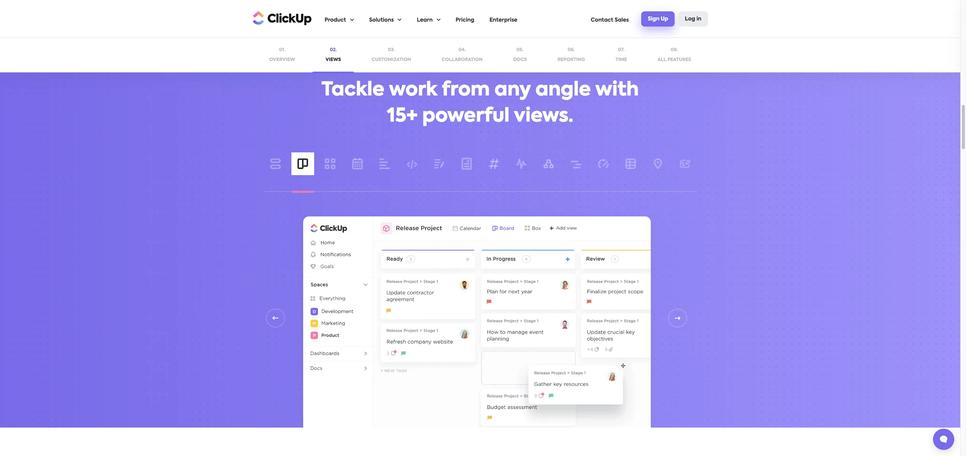 Task type: vqa. For each thing, say whether or not it's contained in the screenshot.
Ideas
no



Task type: describe. For each thing, give the bounding box(es) containing it.
tackle work from any angle with
[[322, 81, 639, 100]]

nested subtasks & checklists image
[[526, 0, 697, 5]]

15+
[[387, 107, 418, 126]]

contact sales link
[[591, 0, 629, 38]]

product
[[325, 17, 346, 23]]

tackle
[[322, 81, 385, 100]]

overview
[[269, 58, 295, 62]]

enterprise
[[490, 17, 518, 23]]

work
[[389, 81, 437, 100]]

sales
[[615, 17, 629, 23]]

sign up
[[648, 16, 669, 21]]

03.
[[388, 48, 395, 52]]

views.
[[514, 107, 574, 126]]

log
[[685, 16, 696, 21]]

with
[[596, 81, 639, 100]]

contact sales
[[591, 17, 629, 23]]

sign up button
[[642, 11, 675, 27]]

all
[[658, 58, 667, 62]]

angle
[[536, 81, 591, 100]]

board view image
[[294, 211, 659, 457]]

docs
[[513, 58, 527, 62]]

pricing link
[[456, 0, 475, 38]]

any
[[495, 81, 531, 100]]

enterprise link
[[490, 0, 518, 38]]

learn
[[417, 17, 433, 23]]

views
[[326, 58, 341, 62]]

log in
[[685, 16, 702, 21]]

sign
[[648, 16, 660, 21]]

from
[[442, 81, 490, 100]]



Task type: locate. For each thing, give the bounding box(es) containing it.
04.
[[459, 48, 466, 52]]

in
[[697, 16, 702, 21]]

up
[[661, 16, 669, 21]]

08.
[[671, 48, 678, 52]]

features
[[668, 58, 692, 62]]

15+ powerful views.
[[387, 107, 574, 126]]

main navigation element
[[325, 0, 708, 38]]

05.
[[517, 48, 524, 52]]

product button
[[325, 0, 354, 38]]

log in link
[[679, 11, 708, 27]]

list
[[325, 0, 591, 38]]

07.
[[618, 48, 625, 52]]

01.
[[279, 48, 285, 52]]

learn button
[[417, 0, 441, 38]]

solutions button
[[369, 0, 402, 38]]

solutions
[[369, 17, 394, 23]]

02.
[[330, 48, 337, 52]]

list containing product
[[325, 0, 591, 38]]

06.
[[568, 48, 575, 52]]

contact
[[591, 17, 614, 23]]

pricing
[[456, 17, 475, 23]]

collaboration
[[442, 58, 483, 62]]

all features
[[658, 58, 692, 62]]

customization
[[372, 58, 411, 62]]

reporting
[[558, 58, 585, 62]]

powerful
[[423, 107, 510, 126]]

time
[[616, 58, 627, 62]]



